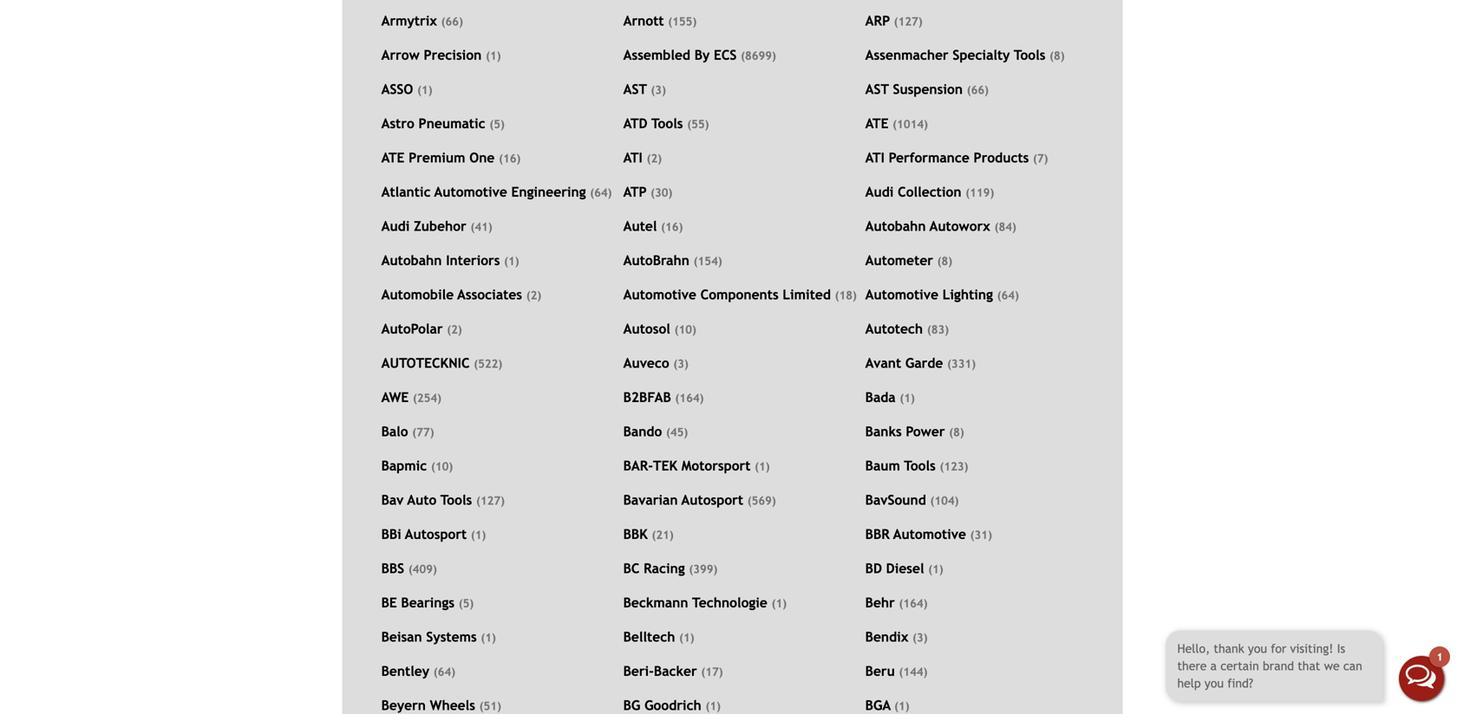 Task type: describe. For each thing, give the bounding box(es) containing it.
autosol (10)
[[623, 321, 696, 337]]

ati performance products (7)
[[865, 150, 1048, 166]]

bentley
[[381, 664, 429, 680]]

products
[[974, 150, 1029, 166]]

(84)
[[994, 220, 1016, 234]]

asso
[[381, 82, 413, 97]]

(8699)
[[741, 49, 776, 63]]

goodrich
[[644, 698, 701, 714]]

automobile associates (2)
[[381, 287, 541, 303]]

bbs
[[381, 561, 404, 577]]

bbi
[[381, 527, 401, 543]]

tools left the (55)
[[651, 116, 683, 131]]

autotech
[[865, 321, 923, 337]]

bbr
[[865, 527, 890, 543]]

(164) for behr
[[899, 597, 928, 611]]

collection
[[898, 184, 961, 200]]

ate for ate
[[865, 116, 889, 131]]

tek
[[653, 458, 677, 474]]

ate (1014)
[[865, 116, 928, 131]]

arp
[[865, 13, 890, 29]]

beru
[[865, 664, 895, 680]]

ast for ast
[[623, 82, 647, 97]]

(64) inside bentley (64)
[[433, 666, 455, 679]]

(10) for bapmic
[[431, 460, 453, 474]]

(331)
[[947, 357, 976, 371]]

(1) inside the bada (1)
[[900, 392, 915, 405]]

avant
[[865, 356, 901, 371]]

b2bfab (164)
[[623, 390, 704, 406]]

automobile
[[381, 287, 454, 303]]

bapmic (10)
[[381, 458, 453, 474]]

automotive down (104)
[[893, 527, 966, 543]]

(17)
[[701, 666, 723, 679]]

interiors
[[446, 253, 500, 269]]

autosport for bavarian
[[682, 493, 743, 508]]

(127) inside arp (127)
[[894, 15, 923, 28]]

tools right specialty
[[1014, 47, 1046, 63]]

engineering
[[511, 184, 586, 200]]

(127) inside the "bav auto tools (127)"
[[476, 494, 505, 508]]

bd
[[865, 561, 882, 577]]

(1) inside 'autobahn interiors (1)'
[[504, 255, 519, 268]]

ate for ate premium one
[[381, 150, 405, 166]]

beckmann
[[623, 595, 688, 611]]

power
[[906, 424, 945, 440]]

(66) inside ast suspension (66)
[[967, 83, 989, 97]]

bbs (409)
[[381, 561, 437, 577]]

(155)
[[668, 15, 697, 28]]

assembled
[[623, 47, 690, 63]]

assembled by ecs (8699)
[[623, 47, 776, 63]]

atd tools (55)
[[623, 116, 709, 131]]

zubehor
[[414, 219, 466, 234]]

(64) inside the automotive components limited (18) automotive lighting (64)
[[997, 289, 1019, 302]]

beyern
[[381, 698, 426, 714]]

(1) inside bd diesel (1)
[[928, 563, 943, 576]]

beru (144)
[[865, 664, 928, 680]]

banks power (8)
[[865, 424, 964, 440]]

audi for audi collection
[[865, 184, 894, 200]]

(144)
[[899, 666, 928, 679]]

(45)
[[666, 426, 688, 439]]

(77)
[[412, 426, 434, 439]]

(1) inside 'bbi autosport (1)'
[[471, 529, 486, 542]]

autobahn for autobahn autoworx
[[865, 219, 926, 234]]

bbr automotive (31)
[[865, 527, 992, 543]]

beri-
[[623, 664, 654, 680]]

bearings
[[401, 595, 455, 611]]

bc
[[623, 561, 640, 577]]

bar-tek motorsport (1)
[[623, 458, 770, 474]]

(409)
[[408, 563, 437, 576]]

(21)
[[652, 529, 674, 542]]

tools left (123)
[[904, 458, 936, 474]]

systems
[[426, 630, 477, 645]]

tools right auto
[[441, 493, 472, 508]]

(3) for ast
[[651, 83, 666, 97]]

autopolar
[[381, 321, 443, 337]]

baum tools (123)
[[865, 458, 968, 474]]

wheels
[[430, 698, 475, 714]]

audi collection (119)
[[865, 184, 994, 200]]

behr (164)
[[865, 595, 928, 611]]

bg goodrich (1)
[[623, 698, 721, 714]]

(30)
[[651, 186, 673, 200]]

technologie
[[692, 595, 767, 611]]

bendix (3)
[[865, 630, 928, 645]]

bga (1)
[[865, 698, 910, 714]]

pneumatic
[[419, 116, 485, 131]]

arnott (155)
[[623, 13, 697, 29]]

(18)
[[835, 289, 857, 302]]

(1) inside asso (1)
[[417, 83, 432, 97]]

bavsound (104)
[[865, 493, 959, 508]]

automotive components limited (18) automotive lighting (64)
[[623, 287, 1019, 303]]

autotecknic (522)
[[381, 356, 502, 371]]

(8) inside assenmacher specialty tools (8)
[[1050, 49, 1065, 63]]

(10) for autosol
[[674, 323, 696, 337]]

bc racing (399)
[[623, 561, 718, 577]]

avant garde (331)
[[865, 356, 976, 371]]

bav
[[381, 493, 404, 508]]

baum
[[865, 458, 900, 474]]

bapmic
[[381, 458, 427, 474]]

(51)
[[479, 700, 501, 713]]



Task type: locate. For each thing, give the bounding box(es) containing it.
0 vertical spatial (5)
[[489, 118, 505, 131]]

(5) up systems
[[459, 597, 474, 611]]

(3) for bendix
[[913, 631, 928, 645]]

bg
[[623, 698, 640, 714]]

(5) for be bearings
[[459, 597, 474, 611]]

(1) up (569)
[[755, 460, 770, 474]]

audi down atlantic at the top
[[381, 219, 410, 234]]

1 vertical spatial (66)
[[967, 83, 989, 97]]

0 horizontal spatial (5)
[[459, 597, 474, 611]]

autosport for bbi
[[405, 527, 467, 543]]

(127) up 'bbi autosport (1)'
[[476, 494, 505, 508]]

automotive down the autometer
[[865, 287, 938, 303]]

(5) inside astro pneumatic (5)
[[489, 118, 505, 131]]

autobahn
[[865, 219, 926, 234], [381, 253, 442, 269]]

(3) right auveco
[[673, 357, 689, 371]]

(66)
[[441, 15, 463, 28], [967, 83, 989, 97]]

(8) inside autometer (8)
[[937, 255, 952, 268]]

(1) right precision
[[486, 49, 501, 63]]

autoworx
[[930, 219, 990, 234]]

(3) inside bendix (3)
[[913, 631, 928, 645]]

0 vertical spatial (127)
[[894, 15, 923, 28]]

garde
[[905, 356, 943, 371]]

0 horizontal spatial audi
[[381, 219, 410, 234]]

bavarian autosport (569)
[[623, 493, 776, 508]]

0 vertical spatial (66)
[[441, 15, 463, 28]]

1 horizontal spatial autosport
[[682, 493, 743, 508]]

diesel
[[886, 561, 924, 577]]

ati for ati performance products
[[865, 150, 885, 166]]

(1) inside arrow precision (1)
[[486, 49, 501, 63]]

1 horizontal spatial audi
[[865, 184, 894, 200]]

1 horizontal spatial (16)
[[661, 220, 683, 234]]

autotecknic
[[381, 356, 470, 371]]

bbi autosport (1)
[[381, 527, 486, 543]]

autel
[[623, 219, 657, 234]]

(164) up (45)
[[675, 392, 704, 405]]

autometer (8)
[[865, 253, 952, 269]]

(16) inside ate premium one (16)
[[499, 152, 521, 165]]

ati up atp
[[623, 150, 643, 166]]

(1) right bga
[[894, 700, 910, 713]]

1 horizontal spatial ati
[[865, 150, 885, 166]]

(64)
[[590, 186, 612, 200], [997, 289, 1019, 302], [433, 666, 455, 679]]

(2) right associates at the left top
[[526, 289, 541, 302]]

(66) inside armytrix (66)
[[441, 15, 463, 28]]

assenmacher
[[865, 47, 949, 63]]

0 horizontal spatial (10)
[[431, 460, 453, 474]]

0 vertical spatial (2)
[[647, 152, 662, 165]]

(7)
[[1033, 152, 1048, 165]]

(164) inside b2bfab (164)
[[675, 392, 704, 405]]

components
[[701, 287, 779, 303]]

autobahn up automobile
[[381, 253, 442, 269]]

(55)
[[687, 118, 709, 131]]

atp
[[623, 184, 647, 200]]

ast up ate (1014)
[[865, 82, 889, 97]]

(2) inside ati (2)
[[647, 152, 662, 165]]

(399)
[[689, 563, 718, 576]]

(66) up precision
[[441, 15, 463, 28]]

0 vertical spatial (3)
[[651, 83, 666, 97]]

(64) up beyern wheels (51) at bottom
[[433, 666, 455, 679]]

audi for audi zubehor
[[381, 219, 410, 234]]

(1014)
[[893, 118, 928, 131]]

racing
[[644, 561, 685, 577]]

2 vertical spatial (8)
[[949, 426, 964, 439]]

belltech
[[623, 630, 675, 645]]

(10) right autosol
[[674, 323, 696, 337]]

beri-backer (17)
[[623, 664, 723, 680]]

0 vertical spatial autobahn
[[865, 219, 926, 234]]

(8) right the power
[[949, 426, 964, 439]]

(5) up one
[[489, 118, 505, 131]]

0 horizontal spatial (164)
[[675, 392, 704, 405]]

(1) inside beisan systems (1)
[[481, 631, 496, 645]]

1 vertical spatial (10)
[[431, 460, 453, 474]]

automotive up autosol (10)
[[623, 287, 696, 303]]

beisan
[[381, 630, 422, 645]]

asso (1)
[[381, 82, 432, 97]]

(1) inside bar-tek motorsport (1)
[[755, 460, 770, 474]]

(1) up backer
[[679, 631, 694, 645]]

0 horizontal spatial ati
[[623, 150, 643, 166]]

(5) for astro pneumatic
[[489, 118, 505, 131]]

1 horizontal spatial (127)
[[894, 15, 923, 28]]

(154)
[[694, 255, 722, 268]]

beyern wheels (51)
[[381, 698, 501, 714]]

autobahn autoworx (84)
[[865, 219, 1016, 234]]

bando
[[623, 424, 662, 440]]

auveco
[[623, 356, 669, 371]]

(64) left atp
[[590, 186, 612, 200]]

0 vertical spatial ate
[[865, 116, 889, 131]]

(2) inside 'automobile associates (2)'
[[526, 289, 541, 302]]

0 horizontal spatial (16)
[[499, 152, 521, 165]]

ast for ast suspension
[[865, 82, 889, 97]]

autobahn for autobahn interiors
[[381, 253, 442, 269]]

be bearings (5)
[[381, 595, 474, 611]]

0 horizontal spatial ate
[[381, 150, 405, 166]]

1 horizontal spatial (3)
[[673, 357, 689, 371]]

arnott
[[623, 13, 664, 29]]

2 horizontal spatial (64)
[[997, 289, 1019, 302]]

ate left (1014)
[[865, 116, 889, 131]]

(3) right bendix
[[913, 631, 928, 645]]

balo
[[381, 424, 408, 440]]

1 vertical spatial ate
[[381, 150, 405, 166]]

ati
[[623, 150, 643, 166], [865, 150, 885, 166]]

backer
[[654, 664, 697, 680]]

2 horizontal spatial (2)
[[647, 152, 662, 165]]

1 horizontal spatial (164)
[[899, 597, 928, 611]]

autobrahn
[[623, 253, 689, 269]]

autobahn up the autometer
[[865, 219, 926, 234]]

(164) inside behr (164)
[[899, 597, 928, 611]]

0 vertical spatial autosport
[[682, 493, 743, 508]]

0 horizontal spatial (64)
[[433, 666, 455, 679]]

autometer
[[865, 253, 933, 269]]

(8) inside banks power (8)
[[949, 426, 964, 439]]

1 vertical spatial autosport
[[405, 527, 467, 543]]

(127) right 'arp'
[[894, 15, 923, 28]]

0 horizontal spatial autobahn
[[381, 253, 442, 269]]

(16) right one
[[499, 152, 521, 165]]

(164) for b2bfab
[[675, 392, 704, 405]]

banks
[[865, 424, 902, 440]]

(1) down '(17)'
[[706, 700, 721, 713]]

(1) inside bg goodrich (1)
[[706, 700, 721, 713]]

bavsound
[[865, 493, 926, 508]]

1 vertical spatial (5)
[[459, 597, 474, 611]]

(3) inside the auveco (3)
[[673, 357, 689, 371]]

0 horizontal spatial (3)
[[651, 83, 666, 97]]

(3) inside ast (3)
[[651, 83, 666, 97]]

0 vertical spatial (64)
[[590, 186, 612, 200]]

bentley (64)
[[381, 664, 455, 680]]

(1) inside beckmann technologie (1)
[[772, 597, 787, 611]]

1 horizontal spatial ate
[[865, 116, 889, 131]]

armytrix
[[381, 13, 437, 29]]

one
[[469, 150, 495, 166]]

auto
[[407, 493, 437, 508]]

by
[[694, 47, 710, 63]]

(10) inside 'bapmic (10)'
[[431, 460, 453, 474]]

beckmann technologie (1)
[[623, 595, 787, 611]]

ast up atd
[[623, 82, 647, 97]]

1 vertical spatial (2)
[[526, 289, 541, 302]]

(2) inside autopolar (2)
[[447, 323, 462, 337]]

(8) right specialty
[[1050, 49, 1065, 63]]

bada
[[865, 390, 896, 406]]

1 horizontal spatial autobahn
[[865, 219, 926, 234]]

1 horizontal spatial ast
[[865, 82, 889, 97]]

1 ati from the left
[[623, 150, 643, 166]]

1 horizontal spatial (64)
[[590, 186, 612, 200]]

(16) right autel
[[661, 220, 683, 234]]

ate down astro
[[381, 150, 405, 166]]

2 horizontal spatial (3)
[[913, 631, 928, 645]]

(5)
[[489, 118, 505, 131], [459, 597, 474, 611]]

(254)
[[413, 392, 441, 405]]

autosol
[[623, 321, 670, 337]]

(119)
[[966, 186, 994, 200]]

(64) right 'lighting'
[[997, 289, 1019, 302]]

0 vertical spatial (10)
[[674, 323, 696, 337]]

0 vertical spatial (164)
[[675, 392, 704, 405]]

(1) right 'interiors' at the left top of the page
[[504, 255, 519, 268]]

0 horizontal spatial (2)
[[447, 323, 462, 337]]

(16) inside autel (16)
[[661, 220, 683, 234]]

(2) up atp (30)
[[647, 152, 662, 165]]

1 horizontal spatial (5)
[[489, 118, 505, 131]]

ati for ati
[[623, 150, 643, 166]]

0 horizontal spatial (127)
[[476, 494, 505, 508]]

bbk
[[623, 527, 648, 543]]

1 vertical spatial (3)
[[673, 357, 689, 371]]

bbk (21)
[[623, 527, 674, 543]]

(1) right the asso
[[417, 83, 432, 97]]

(2) down 'automobile associates (2)'
[[447, 323, 462, 337]]

(1) right diesel at right bottom
[[928, 563, 943, 576]]

(1) inside belltech (1)
[[679, 631, 694, 645]]

autosport down the "bav auto tools (127)"
[[405, 527, 467, 543]]

bada (1)
[[865, 390, 915, 406]]

autobahn interiors (1)
[[381, 253, 519, 269]]

(5) inside be bearings (5)
[[459, 597, 474, 611]]

(3) for auveco
[[673, 357, 689, 371]]

autosport down motorsport at the bottom
[[682, 493, 743, 508]]

autosport
[[682, 493, 743, 508], [405, 527, 467, 543]]

armytrix (66)
[[381, 13, 463, 29]]

(1) right systems
[[481, 631, 496, 645]]

(3) up atd tools (55)
[[651, 83, 666, 97]]

autopolar (2)
[[381, 321, 462, 337]]

(1) right technologie
[[772, 597, 787, 611]]

0 horizontal spatial (66)
[[441, 15, 463, 28]]

auveco (3)
[[623, 356, 689, 371]]

ecs
[[714, 47, 737, 63]]

(2) for autopolar
[[447, 323, 462, 337]]

1 vertical spatial autobahn
[[381, 253, 442, 269]]

1 vertical spatial (127)
[[476, 494, 505, 508]]

automotive
[[434, 184, 507, 200], [623, 287, 696, 303], [865, 287, 938, 303], [893, 527, 966, 543]]

(10) inside autosol (10)
[[674, 323, 696, 337]]

0 vertical spatial (8)
[[1050, 49, 1065, 63]]

2 vertical spatial (3)
[[913, 631, 928, 645]]

(64) inside atlantic automotive engineering (64)
[[590, 186, 612, 200]]

(31)
[[970, 529, 992, 542]]

0 horizontal spatial ast
[[623, 82, 647, 97]]

1 vertical spatial (8)
[[937, 255, 952, 268]]

ati down ate (1014)
[[865, 150, 885, 166]]

2 vertical spatial (64)
[[433, 666, 455, 679]]

ate premium one (16)
[[381, 150, 521, 166]]

2 vertical spatial (2)
[[447, 323, 462, 337]]

1 horizontal spatial (10)
[[674, 323, 696, 337]]

awe (254)
[[381, 390, 441, 406]]

(8) down autobahn autoworx (84)
[[937, 255, 952, 268]]

automotive down one
[[434, 184, 507, 200]]

audi left collection
[[865, 184, 894, 200]]

atp (30)
[[623, 184, 673, 200]]

1 horizontal spatial (66)
[[967, 83, 989, 97]]

2 ati from the left
[[865, 150, 885, 166]]

belltech (1)
[[623, 630, 694, 645]]

arrow
[[381, 47, 420, 63]]

(1) inside the 'bga (1)'
[[894, 700, 910, 713]]

(164) right behr
[[899, 597, 928, 611]]

(66) down specialty
[[967, 83, 989, 97]]

1 vertical spatial (16)
[[661, 220, 683, 234]]

(3)
[[651, 83, 666, 97], [673, 357, 689, 371], [913, 631, 928, 645]]

0 vertical spatial (16)
[[499, 152, 521, 165]]

1 ast from the left
[[623, 82, 647, 97]]

2 ast from the left
[[865, 82, 889, 97]]

beisan systems (1)
[[381, 630, 496, 645]]

1 vertical spatial (64)
[[997, 289, 1019, 302]]

(2) for ati
[[647, 152, 662, 165]]

1 vertical spatial audi
[[381, 219, 410, 234]]

ati (2)
[[623, 150, 662, 166]]

(10) up the "bav auto tools (127)"
[[431, 460, 453, 474]]

1 horizontal spatial (2)
[[526, 289, 541, 302]]

0 horizontal spatial autosport
[[405, 527, 467, 543]]

bav auto tools (127)
[[381, 493, 505, 508]]

1 vertical spatial (164)
[[899, 597, 928, 611]]

0 vertical spatial audi
[[865, 184, 894, 200]]

(1) right bada at the bottom
[[900, 392, 915, 405]]

(1) down the "bav auto tools (127)"
[[471, 529, 486, 542]]

be
[[381, 595, 397, 611]]



Task type: vqa. For each thing, say whether or not it's contained in the screenshot.


